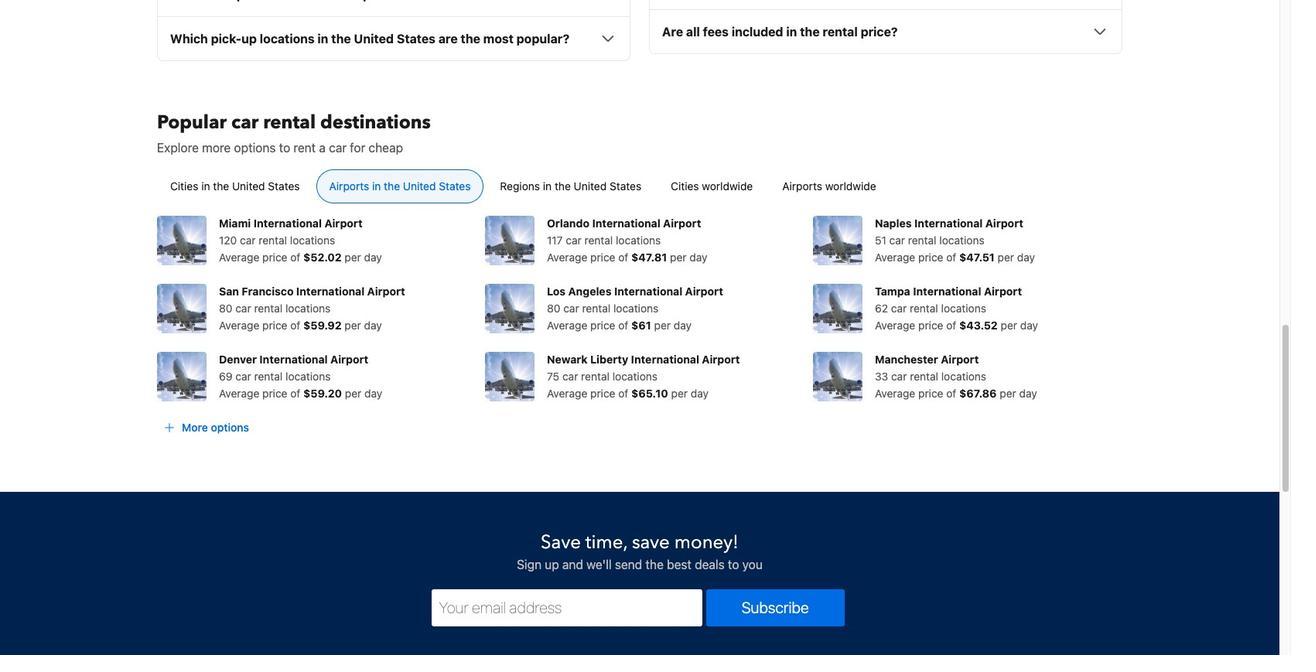 Task type: describe. For each thing, give the bounding box(es) containing it.
price inside naples international airport 51 car rental locations average price of $47.51 per day
[[918, 251, 943, 264]]

united inside dropdown button
[[354, 32, 394, 46]]

cheap
[[369, 141, 403, 155]]

of inside denver international airport 69 car rental locations average price of $59.20 per day
[[290, 387, 300, 400]]

the inside regions in the united states button
[[555, 180, 571, 193]]

car inside san francisco international airport 80 car rental locations average price of $59.92 per day
[[235, 302, 251, 315]]

cities for cities worldwide
[[671, 180, 699, 193]]

rental inside dropdown button
[[823, 25, 858, 39]]

more
[[202, 141, 231, 155]]

cheap car rental at los angeles international airport – lax image
[[485, 284, 535, 334]]

airport inside san francisco international airport 80 car rental locations average price of $59.92 per day
[[367, 285, 405, 298]]

cities worldwide
[[671, 180, 753, 193]]

orlando international airport 117 car rental locations average price of $47.81 per day
[[547, 217, 707, 264]]

worldwide for cities worldwide
[[702, 180, 753, 193]]

tampa
[[875, 285, 910, 298]]

cities in the united states
[[170, 180, 300, 193]]

$43.52
[[959, 319, 998, 332]]

airports in the united states
[[329, 180, 471, 193]]

51
[[875, 234, 886, 247]]

cheap car rental at naples international airport – nap image
[[813, 216, 863, 266]]

airports worldwide
[[782, 180, 876, 193]]

pick-
[[211, 32, 242, 46]]

fees
[[703, 25, 729, 39]]

$59.92
[[303, 319, 342, 332]]

united for cities in the united states
[[232, 180, 265, 193]]

average inside tampa international airport 62 car rental locations average price of $43.52 per day
[[875, 319, 915, 332]]

car inside the los angeles international airport 80 car rental locations average price of $61 per day
[[563, 302, 579, 315]]

car inside miami international airport 120 car rental locations average price of $52.02 per day
[[240, 234, 256, 247]]

average inside miami international airport 120 car rental locations average price of $52.02 per day
[[219, 251, 259, 264]]

angeles
[[568, 285, 612, 298]]

included
[[732, 25, 783, 39]]

popular
[[157, 110, 227, 136]]

states inside dropdown button
[[397, 32, 436, 46]]

average inside the los angeles international airport 80 car rental locations average price of $61 per day
[[547, 319, 587, 332]]

per inside naples international airport 51 car rental locations average price of $47.51 per day
[[998, 251, 1014, 264]]

33
[[875, 370, 888, 383]]

of inside the los angeles international airport 80 car rental locations average price of $61 per day
[[618, 319, 628, 332]]

newark liberty international airport 75 car rental locations average price of $65.10 per day
[[547, 353, 740, 400]]

in for airports in the united states
[[372, 180, 381, 193]]

car inside newark liberty international airport 75 car rental locations average price of $65.10 per day
[[562, 370, 578, 383]]

cheap car rental at san francisco international airport – sfo image
[[157, 284, 207, 334]]

regions in the united states
[[500, 180, 641, 193]]

locations inside naples international airport 51 car rental locations average price of $47.51 per day
[[939, 234, 985, 247]]

car inside tampa international airport 62 car rental locations average price of $43.52 per day
[[891, 302, 907, 315]]

rental inside the los angeles international airport 80 car rental locations average price of $61 per day
[[582, 302, 611, 315]]

for
[[350, 141, 365, 155]]

francisco
[[242, 285, 294, 298]]

$52.02
[[303, 251, 342, 264]]

most
[[483, 32, 514, 46]]

denver international airport 69 car rental locations average price of $59.20 per day
[[219, 353, 382, 400]]

send
[[615, 558, 642, 572]]

save
[[632, 530, 670, 556]]

cities for cities in the united states
[[170, 180, 198, 193]]

locations inside newark liberty international airport 75 car rental locations average price of $65.10 per day
[[612, 370, 658, 383]]

average inside san francisco international airport 80 car rental locations average price of $59.92 per day
[[219, 319, 259, 332]]

120
[[219, 234, 237, 247]]

rental inside denver international airport 69 car rental locations average price of $59.20 per day
[[254, 370, 283, 383]]

$47.51
[[959, 251, 995, 264]]

to inside popular car rental destinations explore more options to rent a car for cheap
[[279, 141, 290, 155]]

more
[[182, 421, 208, 434]]

average inside naples international airport 51 car rental locations average price of $47.51 per day
[[875, 251, 915, 264]]

day inside the los angeles international airport 80 car rental locations average price of $61 per day
[[674, 319, 692, 332]]

car inside the manchester airport 33 car rental locations average price of $67.86 per day
[[891, 370, 907, 383]]

the inside save time, save money! sign up and we'll send the best deals to you
[[646, 558, 664, 572]]

which pick-up locations in the united states are the most popular?
[[170, 32, 570, 46]]

per inside miami international airport 120 car rental locations average price of $52.02 per day
[[345, 251, 361, 264]]

of inside orlando international airport 117 car rental locations average price of $47.81 per day
[[618, 251, 628, 264]]

international inside san francisco international airport 80 car rental locations average price of $59.92 per day
[[296, 285, 365, 298]]

tampa international airport 62 car rental locations average price of $43.52 per day
[[875, 285, 1038, 332]]

international inside the los angeles international airport 80 car rental locations average price of $61 per day
[[614, 285, 682, 298]]

of inside tampa international airport 62 car rental locations average price of $43.52 per day
[[946, 319, 956, 332]]

price inside the manchester airport 33 car rental locations average price of $67.86 per day
[[918, 387, 943, 400]]

cheap car rental at denver international airport – den image
[[157, 352, 207, 402]]

airport inside denver international airport 69 car rental locations average price of $59.20 per day
[[330, 353, 368, 366]]

cheap car rental at tampa international airport – tpa image
[[813, 284, 863, 334]]

price inside san francisco international airport 80 car rental locations average price of $59.92 per day
[[262, 319, 287, 332]]

average inside orlando international airport 117 car rental locations average price of $47.81 per day
[[547, 251, 587, 264]]

time,
[[585, 530, 627, 556]]

per inside denver international airport 69 car rental locations average price of $59.20 per day
[[345, 387, 362, 400]]

save
[[541, 530, 581, 556]]

airport inside the manchester airport 33 car rental locations average price of $67.86 per day
[[941, 353, 979, 366]]

price inside the los angeles international airport 80 car rental locations average price of $61 per day
[[590, 319, 615, 332]]

cheap car rental at orlando international airport – mco image
[[485, 216, 535, 266]]

69
[[219, 370, 232, 383]]

airport inside tampa international airport 62 car rental locations average price of $43.52 per day
[[984, 285, 1022, 298]]

states for cities in the united states
[[268, 180, 300, 193]]

cities in the united states button
[[157, 170, 313, 204]]

airport inside naples international airport 51 car rental locations average price of $47.51 per day
[[985, 217, 1023, 230]]

popular car rental destinations explore more options to rent a car for cheap
[[157, 110, 431, 155]]

the inside airports in the united states button
[[384, 180, 400, 193]]

san francisco international airport 80 car rental locations average price of $59.92 per day
[[219, 285, 405, 332]]

up inside dropdown button
[[242, 32, 257, 46]]

per inside tampa international airport 62 car rental locations average price of $43.52 per day
[[1001, 319, 1017, 332]]

miami
[[219, 217, 251, 230]]

75
[[547, 370, 559, 383]]

save time, save money! sign up and we'll send the best deals to you
[[517, 530, 763, 572]]

day inside the manchester airport 33 car rental locations average price of $67.86 per day
[[1019, 387, 1037, 400]]

orlando
[[547, 217, 589, 230]]

all
[[686, 25, 700, 39]]

subscribe button
[[706, 590, 844, 627]]

car right a
[[329, 141, 347, 155]]

international inside tampa international airport 62 car rental locations average price of $43.52 per day
[[913, 285, 981, 298]]

car inside naples international airport 51 car rental locations average price of $47.51 per day
[[889, 234, 905, 247]]

international inside newark liberty international airport 75 car rental locations average price of $65.10 per day
[[631, 353, 699, 366]]

which
[[170, 32, 208, 46]]

a
[[319, 141, 326, 155]]

deals
[[695, 558, 725, 572]]

states for airports in the united states
[[439, 180, 471, 193]]

the inside cities in the united states button
[[213, 180, 229, 193]]



Task type: vqa. For each thing, say whether or not it's contained in the screenshot.
the Shortest in the Los Angeles to Cancún Shortest flight time: 4h 44m
no



Task type: locate. For each thing, give the bounding box(es) containing it.
of inside the manchester airport 33 car rental locations average price of $67.86 per day
[[946, 387, 956, 400]]

airports up cheap car rental at naples international airport – nap image
[[782, 180, 822, 193]]

80 inside san francisco international airport 80 car rental locations average price of $59.92 per day
[[219, 302, 232, 315]]

day right $43.52
[[1020, 319, 1038, 332]]

of left $67.86
[[946, 387, 956, 400]]

of left '$61'
[[618, 319, 628, 332]]

1 horizontal spatial up
[[545, 558, 559, 572]]

0 horizontal spatial up
[[242, 32, 257, 46]]

cheap car rental at miami international airport – mia image
[[157, 216, 207, 266]]

1 horizontal spatial cities
[[671, 180, 699, 193]]

rental inside miami international airport 120 car rental locations average price of $52.02 per day
[[259, 234, 287, 247]]

destinations
[[320, 110, 431, 136]]

rental up rent
[[263, 110, 316, 136]]

international inside naples international airport 51 car rental locations average price of $47.51 per day
[[914, 217, 983, 230]]

states left are
[[397, 32, 436, 46]]

naples international airport 51 car rental locations average price of $47.51 per day
[[875, 217, 1035, 264]]

international down $52.02
[[296, 285, 365, 298]]

day inside newark liberty international airport 75 car rental locations average price of $65.10 per day
[[691, 387, 709, 400]]

airports worldwide button
[[769, 170, 889, 204]]

rental down francisco
[[254, 302, 283, 315]]

in for regions in the united states
[[543, 180, 552, 193]]

states up orlando international airport 117 car rental locations average price of $47.81 per day
[[610, 180, 641, 193]]

rental down naples
[[908, 234, 937, 247]]

price left $59.20 at the bottom left
[[262, 387, 287, 400]]

of inside newark liberty international airport 75 car rental locations average price of $65.10 per day
[[618, 387, 628, 400]]

2 worldwide from the left
[[825, 180, 876, 193]]

day inside miami international airport 120 car rental locations average price of $52.02 per day
[[364, 251, 382, 264]]

best
[[667, 558, 692, 572]]

airports in the united states button
[[316, 170, 484, 204]]

states for regions in the united states
[[610, 180, 641, 193]]

80 inside the los angeles international airport 80 car rental locations average price of $61 per day
[[547, 302, 560, 315]]

per inside the manchester airport 33 car rental locations average price of $67.86 per day
[[1000, 387, 1016, 400]]

united left are
[[354, 32, 394, 46]]

states left regions
[[439, 180, 471, 193]]

0 horizontal spatial to
[[279, 141, 290, 155]]

80 down the los
[[547, 302, 560, 315]]

average up "denver"
[[219, 319, 259, 332]]

0 horizontal spatial airports
[[329, 180, 369, 193]]

car
[[231, 110, 259, 136], [329, 141, 347, 155], [240, 234, 256, 247], [566, 234, 582, 247], [889, 234, 905, 247], [235, 302, 251, 315], [563, 302, 579, 315], [891, 302, 907, 315], [235, 370, 251, 383], [562, 370, 578, 383], [891, 370, 907, 383]]

per right $47.51
[[998, 251, 1014, 264]]

rental down the tampa
[[910, 302, 938, 315]]

are
[[662, 25, 683, 39]]

international down the $59.92
[[259, 353, 328, 366]]

san
[[219, 285, 239, 298]]

price inside tampa international airport 62 car rental locations average price of $43.52 per day
[[918, 319, 943, 332]]

1 horizontal spatial to
[[728, 558, 739, 572]]

per right $43.52
[[1001, 319, 1017, 332]]

0 horizontal spatial worldwide
[[702, 180, 753, 193]]

2 cities from the left
[[671, 180, 699, 193]]

rental inside tampa international airport 62 car rental locations average price of $43.52 per day
[[910, 302, 938, 315]]

per right $65.10
[[671, 387, 688, 400]]

states
[[397, 32, 436, 46], [268, 180, 300, 193], [439, 180, 471, 193], [610, 180, 641, 193]]

0 horizontal spatial cities
[[170, 180, 198, 193]]

cheap car rental at manchester airport – man image
[[813, 352, 863, 402]]

locations right the pick-
[[260, 32, 315, 46]]

popular?
[[517, 32, 570, 46]]

price inside orlando international airport 117 car rental locations average price of $47.81 per day
[[590, 251, 615, 264]]

average up newark
[[547, 319, 587, 332]]

tab list containing cities in the united states
[[145, 170, 1135, 204]]

international inside miami international airport 120 car rental locations average price of $52.02 per day
[[254, 217, 322, 230]]

car right popular
[[231, 110, 259, 136]]

airports
[[329, 180, 369, 193], [782, 180, 822, 193]]

rental inside naples international airport 51 car rental locations average price of $47.51 per day
[[908, 234, 937, 247]]

locations inside orlando international airport 117 car rental locations average price of $47.81 per day
[[616, 234, 661, 247]]

worldwide
[[702, 180, 753, 193], [825, 180, 876, 193]]

which pick-up locations in the united states are the most popular? button
[[170, 30, 617, 48]]

$47.81
[[631, 251, 667, 264]]

of inside naples international airport 51 car rental locations average price of $47.51 per day
[[946, 251, 956, 264]]

day inside san francisco international airport 80 car rental locations average price of $59.92 per day
[[364, 319, 382, 332]]

rental down "denver"
[[254, 370, 283, 383]]

80 for los
[[547, 302, 560, 315]]

car inside denver international airport 69 car rental locations average price of $59.20 per day
[[235, 370, 251, 383]]

0 horizontal spatial 80
[[219, 302, 232, 315]]

money!
[[674, 530, 739, 556]]

per right $67.86
[[1000, 387, 1016, 400]]

rental down angeles
[[582, 302, 611, 315]]

international up $47.51
[[914, 217, 983, 230]]

day
[[364, 251, 382, 264], [689, 251, 707, 264], [1017, 251, 1035, 264], [364, 319, 382, 332], [674, 319, 692, 332], [1020, 319, 1038, 332], [364, 387, 382, 400], [691, 387, 709, 400], [1019, 387, 1037, 400]]

day right $65.10
[[691, 387, 709, 400]]

price inside denver international airport 69 car rental locations average price of $59.20 per day
[[262, 387, 287, 400]]

average inside newark liberty international airport 75 car rental locations average price of $65.10 per day
[[547, 387, 587, 400]]

worldwide for airports worldwide
[[825, 180, 876, 193]]

price up francisco
[[262, 251, 287, 264]]

day right $47.81
[[689, 251, 707, 264]]

1 vertical spatial to
[[728, 558, 739, 572]]

price up angeles
[[590, 251, 615, 264]]

average down 51
[[875, 251, 915, 264]]

car right 75
[[562, 370, 578, 383]]

1 80 from the left
[[219, 302, 232, 315]]

0 vertical spatial options
[[234, 141, 276, 155]]

worldwide inside "button"
[[825, 180, 876, 193]]

of left $43.52
[[946, 319, 956, 332]]

locations up '$61'
[[613, 302, 659, 315]]

117
[[547, 234, 563, 247]]

per
[[345, 251, 361, 264], [670, 251, 687, 264], [998, 251, 1014, 264], [345, 319, 361, 332], [654, 319, 671, 332], [1001, 319, 1017, 332], [345, 387, 362, 400], [671, 387, 688, 400], [1000, 387, 1016, 400]]

subscribe
[[742, 599, 809, 617]]

day inside tampa international airport 62 car rental locations average price of $43.52 per day
[[1020, 319, 1038, 332]]

newark
[[547, 353, 588, 366]]

international down $47.51
[[913, 285, 981, 298]]

day inside orlando international airport 117 car rental locations average price of $47.81 per day
[[689, 251, 707, 264]]

united
[[354, 32, 394, 46], [232, 180, 265, 193], [403, 180, 436, 193], [574, 180, 607, 193]]

up right which
[[242, 32, 257, 46]]

international inside orlando international airport 117 car rental locations average price of $47.81 per day
[[592, 217, 660, 230]]

1 airports from the left
[[329, 180, 369, 193]]

to inside save time, save money! sign up and we'll send the best deals to you
[[728, 558, 739, 572]]

per right $47.81
[[670, 251, 687, 264]]

per right $52.02
[[345, 251, 361, 264]]

of left $52.02
[[290, 251, 300, 264]]

0 vertical spatial to
[[279, 141, 290, 155]]

united for airports in the united states
[[403, 180, 436, 193]]

locations inside the manchester airport 33 car rental locations average price of $67.86 per day
[[941, 370, 986, 383]]

worldwide inside button
[[702, 180, 753, 193]]

locations up $59.20 at the bottom left
[[286, 370, 331, 383]]

los angeles international airport 80 car rental locations average price of $61 per day
[[547, 285, 723, 332]]

locations up $65.10
[[612, 370, 658, 383]]

explore
[[157, 141, 199, 155]]

day right '$61'
[[674, 319, 692, 332]]

miami international airport 120 car rental locations average price of $52.02 per day
[[219, 217, 382, 264]]

car right 51
[[889, 234, 905, 247]]

average down 120
[[219, 251, 259, 264]]

locations up $43.52
[[941, 302, 986, 315]]

locations up the $59.92
[[285, 302, 331, 315]]

per right $59.20 at the bottom left
[[345, 387, 362, 400]]

up inside save time, save money! sign up and we'll send the best deals to you
[[545, 558, 559, 572]]

rental right 120
[[259, 234, 287, 247]]

cities inside button
[[671, 180, 699, 193]]

locations up $67.86
[[941, 370, 986, 383]]

price down the manchester
[[918, 387, 943, 400]]

2 airports from the left
[[782, 180, 822, 193]]

airport inside miami international airport 120 car rental locations average price of $52.02 per day
[[325, 217, 363, 230]]

car down the orlando
[[566, 234, 582, 247]]

1 horizontal spatial airports
[[782, 180, 822, 193]]

you
[[742, 558, 763, 572]]

$59.20
[[303, 387, 342, 400]]

airport inside orlando international airport 117 car rental locations average price of $47.81 per day
[[663, 217, 701, 230]]

in
[[786, 25, 797, 39], [318, 32, 328, 46], [201, 180, 210, 193], [372, 180, 381, 193], [543, 180, 552, 193]]

cities inside button
[[170, 180, 198, 193]]

airports for airports worldwide
[[782, 180, 822, 193]]

Your email address email field
[[431, 590, 702, 627]]

average down 69
[[219, 387, 259, 400]]

rental inside the manchester airport 33 car rental locations average price of $67.86 per day
[[910, 370, 938, 383]]

car down san
[[235, 302, 251, 315]]

to left rent
[[279, 141, 290, 155]]

rent
[[293, 141, 316, 155]]

$67.86
[[959, 387, 997, 400]]

locations inside miami international airport 120 car rental locations average price of $52.02 per day
[[290, 234, 335, 247]]

80 for san
[[219, 302, 232, 315]]

are all fees included in the rental price?
[[662, 25, 898, 39]]

locations up $47.81
[[616, 234, 661, 247]]

locations inside the los angeles international airport 80 car rental locations average price of $61 per day
[[613, 302, 659, 315]]

up
[[242, 32, 257, 46], [545, 558, 559, 572]]

of
[[290, 251, 300, 264], [618, 251, 628, 264], [946, 251, 956, 264], [290, 319, 300, 332], [618, 319, 628, 332], [946, 319, 956, 332], [290, 387, 300, 400], [618, 387, 628, 400], [946, 387, 956, 400]]

the inside are all fees included in the rental price? dropdown button
[[800, 25, 820, 39]]

in for cities in the united states
[[201, 180, 210, 193]]

locations inside denver international airport 69 car rental locations average price of $59.20 per day
[[286, 370, 331, 383]]

car inside orlando international airport 117 car rental locations average price of $47.81 per day
[[566, 234, 582, 247]]

international up $52.02
[[254, 217, 322, 230]]

more options button
[[157, 414, 255, 442]]

per inside newark liberty international airport 75 car rental locations average price of $65.10 per day
[[671, 387, 688, 400]]

price up the manchester
[[918, 319, 943, 332]]

day inside naples international airport 51 car rental locations average price of $47.51 per day
[[1017, 251, 1035, 264]]

1 worldwide from the left
[[702, 180, 753, 193]]

airports down for
[[329, 180, 369, 193]]

international up $47.81
[[592, 217, 660, 230]]

and
[[562, 558, 583, 572]]

naples
[[875, 217, 912, 230]]

locations
[[260, 32, 315, 46], [290, 234, 335, 247], [616, 234, 661, 247], [939, 234, 985, 247], [285, 302, 331, 315], [613, 302, 659, 315], [941, 302, 986, 315], [286, 370, 331, 383], [612, 370, 658, 383], [941, 370, 986, 383]]

to left you
[[728, 558, 739, 572]]

price down francisco
[[262, 319, 287, 332]]

united down cheap
[[403, 180, 436, 193]]

cheap car rental at newark liberty international airport – ewr image
[[485, 352, 535, 402]]

price inside miami international airport 120 car rental locations average price of $52.02 per day
[[262, 251, 287, 264]]

denver
[[219, 353, 257, 366]]

day right $59.20 at the bottom left
[[364, 387, 382, 400]]

car right 62
[[891, 302, 907, 315]]

rental inside newark liberty international airport 75 car rental locations average price of $65.10 per day
[[581, 370, 610, 383]]

car right 120
[[240, 234, 256, 247]]

price down liberty
[[590, 387, 615, 400]]

rental down liberty
[[581, 370, 610, 383]]

united for regions in the united states
[[574, 180, 607, 193]]

rental inside orlando international airport 117 car rental locations average price of $47.81 per day
[[584, 234, 613, 247]]

manchester airport 33 car rental locations average price of $67.86 per day
[[875, 353, 1037, 400]]

rental down the orlando
[[584, 234, 613, 247]]

of left $65.10
[[618, 387, 628, 400]]

1 vertical spatial options
[[211, 421, 249, 434]]

1 horizontal spatial worldwide
[[825, 180, 876, 193]]

locations inside san francisco international airport 80 car rental locations average price of $59.92 per day
[[285, 302, 331, 315]]

liberty
[[590, 353, 628, 366]]

of left the $59.92
[[290, 319, 300, 332]]

price
[[262, 251, 287, 264], [590, 251, 615, 264], [918, 251, 943, 264], [262, 319, 287, 332], [590, 319, 615, 332], [918, 319, 943, 332], [262, 387, 287, 400], [590, 387, 615, 400], [918, 387, 943, 400]]

options inside popular car rental destinations explore more options to rent a car for cheap
[[234, 141, 276, 155]]

airport
[[325, 217, 363, 230], [663, 217, 701, 230], [985, 217, 1023, 230], [367, 285, 405, 298], [685, 285, 723, 298], [984, 285, 1022, 298], [330, 353, 368, 366], [702, 353, 740, 366], [941, 353, 979, 366]]

average down 62
[[875, 319, 915, 332]]

80
[[219, 302, 232, 315], [547, 302, 560, 315]]

airports for airports in the united states
[[329, 180, 369, 193]]

1 cities from the left
[[170, 180, 198, 193]]

1 horizontal spatial 80
[[547, 302, 560, 315]]

car right 33
[[891, 370, 907, 383]]

to
[[279, 141, 290, 155], [728, 558, 739, 572]]

options
[[234, 141, 276, 155], [211, 421, 249, 434]]

day inside denver international airport 69 car rental locations average price of $59.20 per day
[[364, 387, 382, 400]]

cities worldwide button
[[658, 170, 766, 204]]

are
[[438, 32, 458, 46]]

per right '$61'
[[654, 319, 671, 332]]

$65.10
[[631, 387, 668, 400]]

rental inside popular car rental destinations explore more options to rent a car for cheap
[[263, 110, 316, 136]]

day right the $59.92
[[364, 319, 382, 332]]

of left $47.51
[[946, 251, 956, 264]]

average down 33
[[875, 387, 915, 400]]

locations up $47.51
[[939, 234, 985, 247]]

price?
[[861, 25, 898, 39]]

80 down san
[[219, 302, 232, 315]]

options inside "button"
[[211, 421, 249, 434]]

locations up $52.02
[[290, 234, 335, 247]]

locations inside tampa international airport 62 car rental locations average price of $43.52 per day
[[941, 302, 986, 315]]

day right $67.86
[[1019, 387, 1037, 400]]

airports inside "button"
[[782, 180, 822, 193]]

per inside the los angeles international airport 80 car rental locations average price of $61 per day
[[654, 319, 671, 332]]

price up liberty
[[590, 319, 615, 332]]

average inside denver international airport 69 car rental locations average price of $59.20 per day
[[219, 387, 259, 400]]

rental down the manchester
[[910, 370, 938, 383]]

average down 75
[[547, 387, 587, 400]]

average
[[219, 251, 259, 264], [547, 251, 587, 264], [875, 251, 915, 264], [219, 319, 259, 332], [547, 319, 587, 332], [875, 319, 915, 332], [219, 387, 259, 400], [547, 387, 587, 400], [875, 387, 915, 400]]

of inside miami international airport 120 car rental locations average price of $52.02 per day
[[290, 251, 300, 264]]

car right 69
[[235, 370, 251, 383]]

rental left price?
[[823, 25, 858, 39]]

of inside san francisco international airport 80 car rental locations average price of $59.92 per day
[[290, 319, 300, 332]]

options right more
[[234, 141, 276, 155]]

international inside denver international airport 69 car rental locations average price of $59.20 per day
[[259, 353, 328, 366]]

locations inside which pick-up locations in the united states are the most popular? dropdown button
[[260, 32, 315, 46]]

day right $47.51
[[1017, 251, 1035, 264]]

manchester
[[875, 353, 938, 366]]

rental inside san francisco international airport 80 car rental locations average price of $59.92 per day
[[254, 302, 283, 315]]

62
[[875, 302, 888, 315]]

united up the orlando
[[574, 180, 607, 193]]

car down the los
[[563, 302, 579, 315]]

0 vertical spatial up
[[242, 32, 257, 46]]

2 80 from the left
[[547, 302, 560, 315]]

are all fees included in the rental price? button
[[662, 23, 1109, 41]]

of left $47.81
[[618, 251, 628, 264]]

more options
[[182, 421, 249, 434]]

cities
[[170, 180, 198, 193], [671, 180, 699, 193]]

airport inside the los angeles international airport 80 car rental locations average price of $61 per day
[[685, 285, 723, 298]]

average down 117
[[547, 251, 587, 264]]

united up miami
[[232, 180, 265, 193]]

day right $52.02
[[364, 251, 382, 264]]

per inside san francisco international airport 80 car rental locations average price of $59.92 per day
[[345, 319, 361, 332]]

regions in the united states button
[[487, 170, 655, 204]]

$61
[[631, 319, 651, 332]]

tab list
[[145, 170, 1135, 204]]

of left $59.20 at the bottom left
[[290, 387, 300, 400]]

the
[[800, 25, 820, 39], [331, 32, 351, 46], [461, 32, 480, 46], [213, 180, 229, 193], [384, 180, 400, 193], [555, 180, 571, 193], [646, 558, 664, 572]]

options right the more
[[211, 421, 249, 434]]

regions
[[500, 180, 540, 193]]

los
[[547, 285, 566, 298]]

airport inside newark liberty international airport 75 car rental locations average price of $65.10 per day
[[702, 353, 740, 366]]

average inside the manchester airport 33 car rental locations average price of $67.86 per day
[[875, 387, 915, 400]]

price inside newark liberty international airport 75 car rental locations average price of $65.10 per day
[[590, 387, 615, 400]]

sign
[[517, 558, 542, 572]]

per right the $59.92
[[345, 319, 361, 332]]

international
[[254, 217, 322, 230], [592, 217, 660, 230], [914, 217, 983, 230], [296, 285, 365, 298], [614, 285, 682, 298], [913, 285, 981, 298], [259, 353, 328, 366], [631, 353, 699, 366]]

1 vertical spatial up
[[545, 558, 559, 572]]

international down $47.81
[[614, 285, 682, 298]]

per inside orlando international airport 117 car rental locations average price of $47.81 per day
[[670, 251, 687, 264]]

states down rent
[[268, 180, 300, 193]]

we'll
[[587, 558, 612, 572]]



